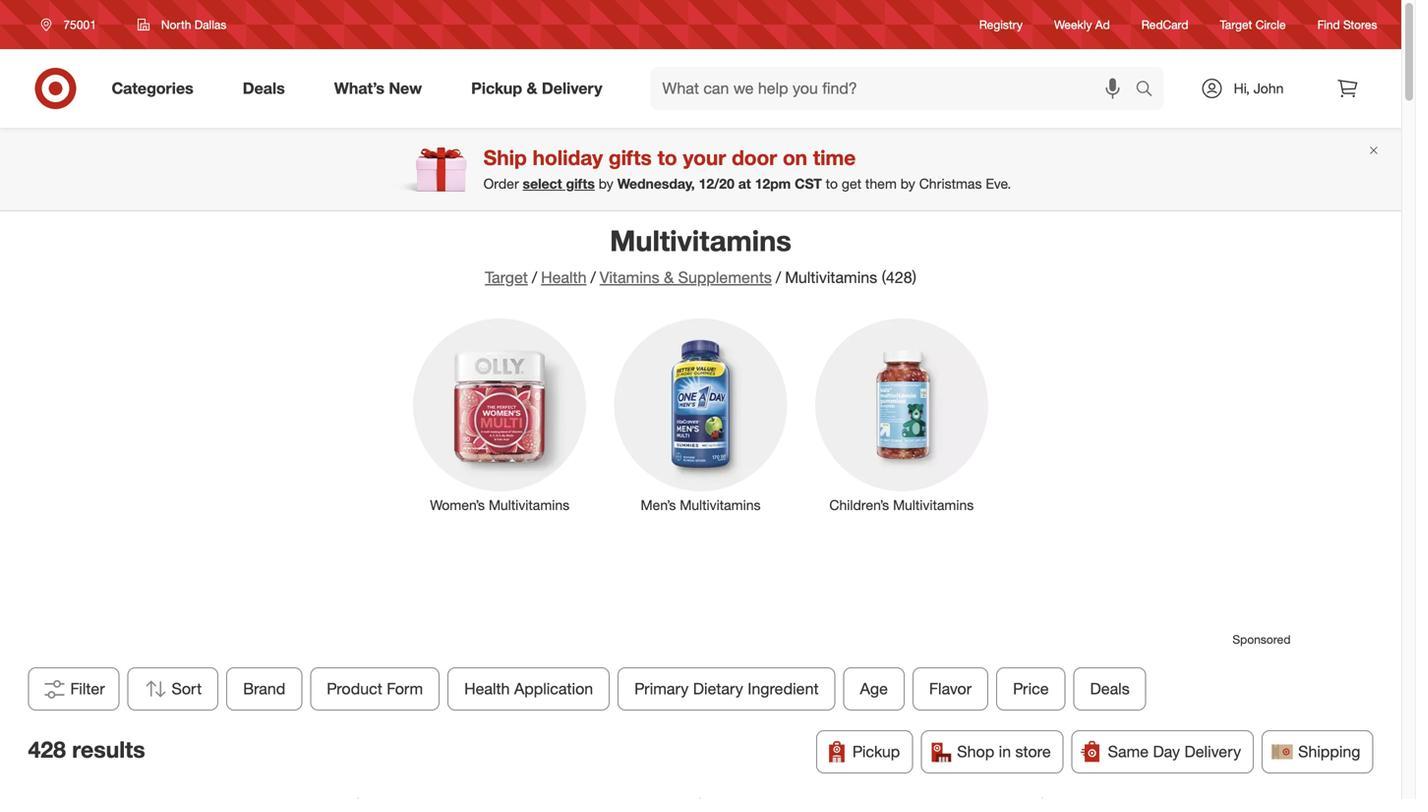 Task type: locate. For each thing, give the bounding box(es) containing it.
& right "vitamins"
[[664, 268, 674, 287]]

redcard link
[[1142, 16, 1189, 33]]

what's new link
[[317, 67, 447, 110]]

children's multivitamins link
[[801, 315, 1002, 515]]

1 vertical spatial health
[[464, 701, 510, 721]]

to left get
[[826, 175, 838, 192]]

brand button
[[227, 690, 302, 733]]

health
[[541, 268, 587, 287], [464, 701, 510, 721]]

delivery
[[542, 79, 603, 98], [1185, 764, 1241, 784]]

north dallas
[[161, 17, 227, 32]]

1 horizontal spatial to
[[826, 175, 838, 192]]

multivitamins up the vitamins & supplements link
[[610, 223, 792, 258]]

1 vertical spatial delivery
[[1185, 764, 1241, 784]]

at
[[739, 175, 751, 192]]

1 horizontal spatial &
[[664, 268, 674, 287]]

multivitamins right women's on the bottom left of the page
[[489, 497, 570, 514]]

price button
[[997, 690, 1066, 733]]

/ right target link
[[532, 268, 537, 287]]

1 vertical spatial to
[[826, 175, 838, 192]]

health application
[[464, 701, 593, 721]]

redcard
[[1142, 17, 1189, 32]]

hi,
[[1234, 80, 1250, 97]]

0 vertical spatial health
[[541, 268, 587, 287]]

door
[[732, 145, 777, 170]]

north
[[161, 17, 191, 32]]

1 by from the left
[[599, 175, 614, 192]]

shop
[[957, 764, 995, 784]]

same
[[1108, 764, 1149, 784]]

0 horizontal spatial by
[[599, 175, 614, 192]]

men's
[[641, 497, 676, 514]]

stores
[[1344, 17, 1378, 32]]

pickup down age button
[[853, 764, 900, 784]]

target inside "link"
[[1220, 17, 1253, 32]]

select
[[523, 175, 562, 192]]

on
[[783, 145, 808, 170]]

/ right the health link
[[591, 268, 596, 287]]

north dallas button
[[125, 7, 239, 42]]

pickup & delivery link
[[455, 67, 627, 110]]

1 vertical spatial target
[[485, 268, 528, 287]]

1 vertical spatial &
[[664, 268, 674, 287]]

target circle link
[[1220, 16, 1286, 33]]

ingredient
[[748, 701, 819, 721]]

by
[[599, 175, 614, 192], [901, 175, 916, 192]]

0 horizontal spatial target
[[485, 268, 528, 287]]

shop in store button
[[921, 753, 1064, 796]]

0 vertical spatial gifts
[[609, 145, 652, 170]]

vitamins
[[600, 268, 660, 287]]

& up ship
[[527, 79, 538, 98]]

delivery right day
[[1185, 764, 1241, 784]]

time
[[813, 145, 856, 170]]

men's multivitamins link
[[600, 315, 801, 515]]

1 horizontal spatial delivery
[[1185, 764, 1241, 784]]

gifts
[[609, 145, 652, 170], [566, 175, 595, 192]]

0 vertical spatial delivery
[[542, 79, 603, 98]]

deals for deals link
[[243, 79, 285, 98]]

health right target link
[[541, 268, 587, 287]]

0 horizontal spatial deals
[[243, 79, 285, 98]]

pickup inside button
[[853, 764, 900, 784]]

dietary
[[693, 701, 744, 721]]

store
[[1016, 764, 1051, 784]]

multivitamins right men's
[[680, 497, 761, 514]]

advertisement region
[[111, 555, 1291, 653]]

1 horizontal spatial pickup
[[853, 764, 900, 784]]

wednesday,
[[617, 175, 695, 192]]

deals inside button
[[1091, 701, 1130, 721]]

0 horizontal spatial delivery
[[542, 79, 603, 98]]

1 / from the left
[[532, 268, 537, 287]]

& inside multivitamins target / health / vitamins & supplements / multivitamins (428)
[[664, 268, 674, 287]]

find stores
[[1318, 17, 1378, 32]]

0 vertical spatial deals
[[243, 79, 285, 98]]

428
[[28, 758, 66, 786]]

12/20
[[699, 175, 735, 192]]

age
[[860, 701, 888, 721]]

what's new
[[334, 79, 422, 98]]

eve.
[[986, 175, 1012, 192]]

target circle
[[1220, 17, 1286, 32]]

multivitamins for children's multivitamins
[[893, 497, 974, 514]]

by down holiday
[[599, 175, 614, 192]]

vitamins & supplements link
[[600, 268, 772, 287]]

holiday
[[533, 145, 603, 170]]

results
[[72, 758, 145, 786]]

multivitamins inside the women's multivitamins link
[[489, 497, 570, 514]]

filter
[[70, 701, 105, 721]]

multivitamins inside men's multivitamins link
[[680, 497, 761, 514]]

target left the health link
[[485, 268, 528, 287]]

2 horizontal spatial /
[[776, 268, 781, 287]]

multivitamins right 'children's'
[[893, 497, 974, 514]]

1 vertical spatial gifts
[[566, 175, 595, 192]]

health left "application"
[[464, 701, 510, 721]]

ship
[[484, 145, 527, 170]]

/
[[532, 268, 537, 287], [591, 268, 596, 287], [776, 268, 781, 287]]

flavor
[[930, 701, 972, 721]]

pickup
[[471, 79, 522, 98], [853, 764, 900, 784]]

75001 button
[[28, 7, 117, 42]]

0 vertical spatial pickup
[[471, 79, 522, 98]]

0 horizontal spatial health
[[464, 701, 510, 721]]

deals button
[[1074, 690, 1147, 733]]

pickup up ship
[[471, 79, 522, 98]]

1 horizontal spatial target
[[1220, 17, 1253, 32]]

multivitamins inside children's multivitamins link
[[893, 497, 974, 514]]

health application button
[[448, 690, 610, 733]]

target
[[1220, 17, 1253, 32], [485, 268, 528, 287]]

pickup for pickup & delivery
[[471, 79, 522, 98]]

&
[[527, 79, 538, 98], [664, 268, 674, 287]]

weekly
[[1055, 17, 1092, 32]]

health inside multivitamins target / health / vitamins & supplements / multivitamins (428)
[[541, 268, 587, 287]]

categories
[[112, 79, 194, 98]]

primary dietary ingredient
[[635, 701, 819, 721]]

hi, john
[[1234, 80, 1284, 97]]

by right them
[[901, 175, 916, 192]]

delivery for pickup & delivery
[[542, 79, 603, 98]]

1 vertical spatial pickup
[[853, 764, 900, 784]]

christmas
[[919, 175, 982, 192]]

/ right supplements
[[776, 268, 781, 287]]

multivitamins
[[610, 223, 792, 258], [785, 268, 878, 287], [489, 497, 570, 514], [680, 497, 761, 514], [893, 497, 974, 514]]

1 horizontal spatial by
[[901, 175, 916, 192]]

1 horizontal spatial deals
[[1091, 701, 1130, 721]]

0 horizontal spatial /
[[532, 268, 537, 287]]

gifts up wednesday,
[[609, 145, 652, 170]]

1 horizontal spatial /
[[591, 268, 596, 287]]

0 vertical spatial target
[[1220, 17, 1253, 32]]

0 horizontal spatial to
[[658, 145, 677, 170]]

gifts down holiday
[[566, 175, 595, 192]]

1 horizontal spatial health
[[541, 268, 587, 287]]

them
[[866, 175, 897, 192]]

target left circle
[[1220, 17, 1253, 32]]

deals up "same"
[[1091, 701, 1130, 721]]

delivery up holiday
[[542, 79, 603, 98]]

0 vertical spatial &
[[527, 79, 538, 98]]

0 horizontal spatial pickup
[[471, 79, 522, 98]]

age button
[[844, 690, 905, 733]]

pickup for pickup
[[853, 764, 900, 784]]

1 vertical spatial deals
[[1091, 701, 1130, 721]]

deals left what's
[[243, 79, 285, 98]]

to up wednesday,
[[658, 145, 677, 170]]

delivery inside button
[[1185, 764, 1241, 784]]



Task type: describe. For each thing, give the bounding box(es) containing it.
target link
[[485, 268, 528, 287]]

application
[[514, 701, 593, 721]]

0 vertical spatial to
[[658, 145, 677, 170]]

health link
[[541, 268, 587, 287]]

multivitamins for men's multivitamins
[[680, 497, 761, 514]]

ship holiday gifts to your door on time order select gifts by wednesday, 12/20 at 12pm cst to get them by christmas eve.
[[484, 145, 1012, 192]]

find
[[1318, 17, 1340, 32]]

dallas
[[195, 17, 227, 32]]

men's multivitamins
[[641, 497, 761, 514]]

women's multivitamins
[[430, 497, 570, 514]]

form
[[387, 701, 423, 721]]

product form
[[327, 701, 423, 721]]

428 results
[[28, 758, 145, 786]]

multivitamins target / health / vitamins & supplements / multivitamins (428)
[[485, 223, 917, 287]]

get
[[842, 175, 862, 192]]

primary
[[635, 701, 689, 721]]

search button
[[1127, 67, 1174, 114]]

12pm
[[755, 175, 791, 192]]

weekly ad link
[[1055, 16, 1110, 33]]

order
[[484, 175, 519, 192]]

what's
[[334, 79, 385, 98]]

shop in store
[[957, 764, 1051, 784]]

circle
[[1256, 17, 1286, 32]]

registry link
[[979, 16, 1023, 33]]

primary dietary ingredient button
[[618, 690, 836, 733]]

(428)
[[882, 268, 917, 287]]

in
[[999, 764, 1011, 784]]

children's multivitamins
[[830, 497, 974, 514]]

2 / from the left
[[591, 268, 596, 287]]

delivery for same day delivery
[[1185, 764, 1241, 784]]

new
[[389, 79, 422, 98]]

women's
[[430, 497, 485, 514]]

shipping button
[[1262, 753, 1374, 796]]

same day delivery
[[1108, 764, 1241, 784]]

filter button
[[28, 690, 120, 733]]

supplements
[[678, 268, 772, 287]]

find stores link
[[1318, 16, 1378, 33]]

pickup & delivery
[[471, 79, 603, 98]]

multivitamins left (428)
[[785, 268, 878, 287]]

3 / from the left
[[776, 268, 781, 287]]

75001
[[63, 17, 96, 32]]

0 horizontal spatial &
[[527, 79, 538, 98]]

price
[[1013, 701, 1049, 721]]

product
[[327, 701, 383, 721]]

product form button
[[310, 690, 440, 733]]

same day delivery button
[[1072, 753, 1254, 796]]

deals for deals button on the right of page
[[1091, 701, 1130, 721]]

sort button
[[127, 690, 219, 733]]

weekly ad
[[1055, 17, 1110, 32]]

flavor button
[[913, 690, 989, 733]]

multivitamins for women's multivitamins
[[489, 497, 570, 514]]

cst
[[795, 175, 822, 192]]

target inside multivitamins target / health / vitamins & supplements / multivitamins (428)
[[485, 268, 528, 287]]

pickup button
[[816, 753, 913, 796]]

women's multivitamins link
[[399, 315, 600, 515]]

1 horizontal spatial gifts
[[609, 145, 652, 170]]

2 by from the left
[[901, 175, 916, 192]]

shipping
[[1299, 764, 1361, 784]]

your
[[683, 145, 726, 170]]

children's
[[830, 497, 889, 514]]

brand
[[243, 701, 286, 721]]

john
[[1254, 80, 1284, 97]]

What can we help you find? suggestions appear below search field
[[651, 67, 1141, 110]]

0 horizontal spatial gifts
[[566, 175, 595, 192]]

registry
[[979, 17, 1023, 32]]

categories link
[[95, 67, 218, 110]]

sort
[[172, 701, 202, 721]]

day
[[1153, 764, 1180, 784]]

deals link
[[226, 67, 310, 110]]

search
[[1127, 81, 1174, 100]]

ad
[[1096, 17, 1110, 32]]

health inside button
[[464, 701, 510, 721]]



Task type: vqa. For each thing, say whether or not it's contained in the screenshot.
the Multivitamins
yes



